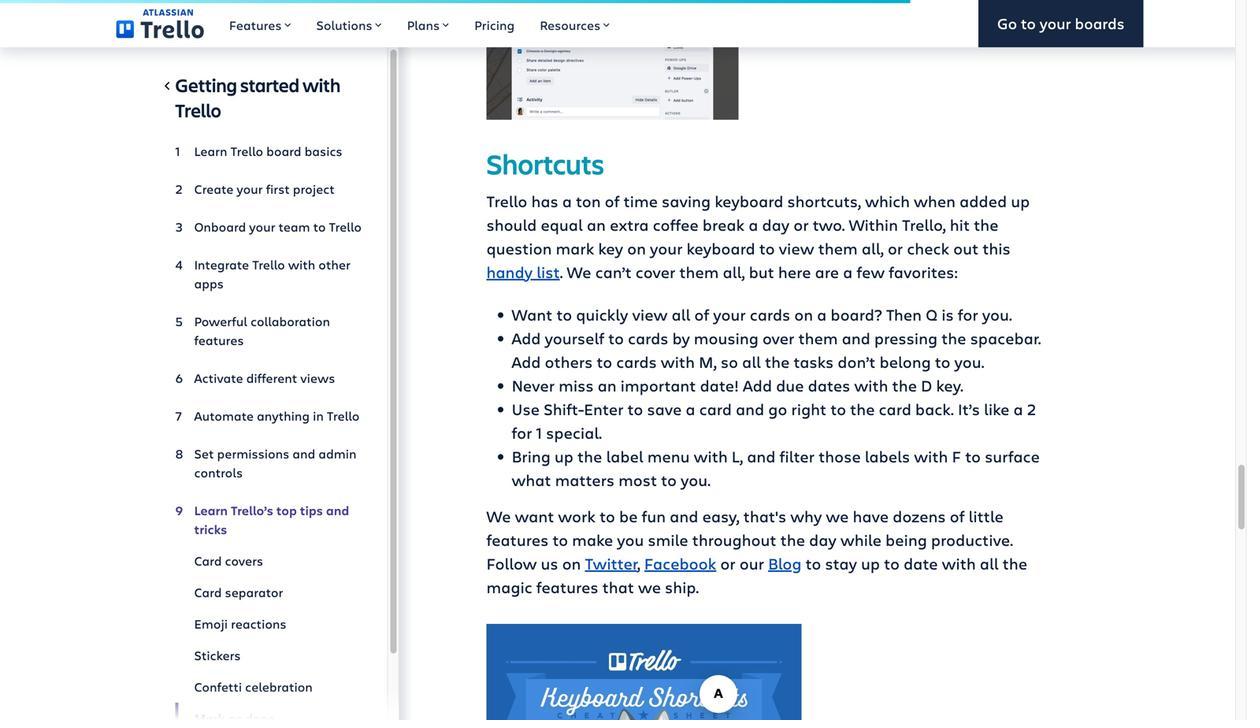 Task type: vqa. For each thing, say whether or not it's contained in the screenshot.
labels
yes



Task type: locate. For each thing, give the bounding box(es) containing it.
handy
[[487, 261, 533, 282]]

2 vertical spatial you.
[[681, 469, 711, 490]]

card for card separator
[[194, 584, 222, 601]]

an down the ton
[[587, 214, 606, 235]]

ton
[[576, 190, 601, 211]]

0 vertical spatial card
[[194, 552, 222, 569]]

keyboard up break
[[715, 190, 783, 211]]

1 vertical spatial cards
[[628, 327, 668, 349]]

of for want
[[694, 304, 709, 325]]

the inside to stay up to date with all the magic features that we ship.
[[1003, 553, 1027, 574]]

for left 1
[[512, 422, 532, 443]]

when
[[914, 190, 956, 211]]

learn trello board basics
[[194, 143, 342, 160]]

we left want
[[487, 505, 511, 527]]

on inside shortcuts trello has a ton of time saving keyboard shortcuts, which when added up should equal an extra coffee break a day or two. within trello, hit the question mark key on your keyboard to view them all, or check out this handy list . we can't cover them all, but here are a few favorites:
[[627, 237, 646, 259]]

emoji reactions
[[194, 615, 286, 632]]

day inside the we want work to be fun and easy, that's why we have dozens of little features to make you smile throughout the day while being productive. follow us on
[[809, 529, 837, 550]]

yourself
[[545, 327, 604, 349]]

we inside the we want work to be fun and easy, that's why we have dozens of little features to make you smile throughout the day while being productive. follow us on
[[826, 505, 849, 527]]

1 vertical spatial learn
[[194, 502, 228, 519]]

go to your boards
[[997, 13, 1125, 34]]

being
[[886, 529, 927, 550]]

this
[[983, 237, 1011, 259]]

0 vertical spatial you.
[[982, 304, 1012, 325]]

the up blog
[[780, 529, 805, 550]]

stickers
[[194, 647, 241, 664]]

of inside shortcuts trello has a ton of time saving keyboard shortcuts, which when added up should equal an extra coffee break a day or two. within trello, hit the question mark key on your keyboard to view them all, or check out this handy list . we can't cover them all, but here are a few favorites:
[[605, 190, 620, 211]]

of up mousing
[[694, 304, 709, 325]]

shortcuts trello has a ton of time saving keyboard shortcuts, which when added up should equal an extra coffee break a day or two. within trello, hit the question mark key on your keyboard to view them all, or check out this handy list . we can't cover them all, but here are a few favorites:
[[487, 145, 1030, 282]]

features down us
[[536, 576, 598, 598]]

trello down getting
[[175, 98, 221, 123]]

view up here
[[779, 237, 814, 259]]

2 vertical spatial all
[[980, 553, 999, 574]]

trello
[[175, 98, 221, 123], [231, 143, 263, 160], [487, 190, 527, 211], [329, 218, 362, 235], [252, 256, 285, 273], [327, 407, 360, 424]]

to right f
[[965, 445, 981, 467]]

separator
[[225, 584, 283, 601]]

and right l, on the right
[[747, 445, 776, 467]]

1 vertical spatial all,
[[723, 261, 745, 282]]

here
[[778, 261, 811, 282]]

0 vertical spatial on
[[627, 237, 646, 259]]

1 vertical spatial card
[[194, 584, 222, 601]]

up right added
[[1011, 190, 1030, 211]]

your up mousing
[[713, 304, 746, 325]]

to down menu
[[661, 469, 677, 490]]

learn for learn trello's top tips and tricks
[[194, 502, 228, 519]]

of right the ton
[[605, 190, 620, 211]]

on inside the we want work to be fun and easy, that's why we have dozens of little features to make you smile throughout the day while being productive. follow us on
[[562, 553, 581, 574]]

or left 'two.'
[[794, 214, 809, 235]]

0 horizontal spatial view
[[632, 304, 668, 325]]

and down board?
[[842, 327, 870, 349]]

you. up the key.
[[955, 351, 984, 372]]

trello inside shortcuts trello has a ton of time saving keyboard shortcuts, which when added up should equal an extra coffee break a day or two. within trello, hit the question mark key on your keyboard to view them all, or check out this handy list . we can't cover them all, but here are a few favorites:
[[487, 190, 527, 211]]

trello up should
[[487, 190, 527, 211]]

filter
[[780, 445, 815, 467]]

1 vertical spatial or
[[888, 237, 903, 259]]

all down productive.
[[980, 553, 999, 574]]

0 horizontal spatial we
[[638, 576, 661, 598]]

cards left by
[[628, 327, 668, 349]]

and left admin
[[293, 445, 315, 462]]

1 learn from the top
[[194, 143, 227, 160]]

0 vertical spatial features
[[194, 332, 244, 349]]

learn for learn trello board basics
[[194, 143, 227, 160]]

with inside getting started with trello
[[303, 72, 341, 97]]

for right "is"
[[958, 304, 978, 325]]

date!
[[700, 375, 739, 396]]

with down "don't"
[[854, 375, 888, 396]]

can't
[[595, 261, 632, 282]]

coffee
[[653, 214, 699, 235]]

twitter
[[585, 553, 637, 574]]

0 horizontal spatial day
[[762, 214, 790, 235]]

1 vertical spatial an
[[598, 375, 617, 396]]

1 card from the top
[[194, 552, 222, 569]]

1 vertical spatial for
[[512, 422, 532, 443]]

0 horizontal spatial for
[[512, 422, 532, 443]]

1 vertical spatial we
[[638, 576, 661, 598]]

0 vertical spatial we
[[826, 505, 849, 527]]

solutions
[[316, 17, 372, 33]]

automate anything in trello link
[[175, 400, 362, 432]]

with left other
[[288, 256, 315, 273]]

trello up other
[[329, 218, 362, 235]]

fun
[[642, 505, 666, 527]]

0 vertical spatial all,
[[862, 237, 884, 259]]

the inside the we want work to be fun and easy, that's why we have dozens of little features to make you smile throughout the day while being productive. follow us on
[[780, 529, 805, 550]]

m,
[[699, 351, 717, 372]]

confetti celebration link
[[175, 671, 362, 703]]

for
[[958, 304, 978, 325], [512, 422, 532, 443]]

1 card from the left
[[699, 398, 732, 419]]

card covers
[[194, 552, 263, 569]]

1 horizontal spatial all,
[[862, 237, 884, 259]]

card left back.
[[879, 398, 911, 419]]

use
[[512, 398, 540, 419]]

tips
[[300, 502, 323, 519]]

most
[[619, 469, 657, 490]]

1 horizontal spatial day
[[809, 529, 837, 550]]

card separator link
[[175, 577, 362, 608]]

check
[[907, 237, 949, 259]]

we down ,
[[638, 576, 661, 598]]

want
[[512, 304, 553, 325]]

of up productive.
[[950, 505, 965, 527]]

0 vertical spatial an
[[587, 214, 606, 235]]

1 vertical spatial we
[[487, 505, 511, 527]]

2 horizontal spatial of
[[950, 505, 965, 527]]

board
[[266, 143, 301, 160]]

all right so
[[742, 351, 761, 372]]

with inside integrate trello with other apps
[[288, 256, 315, 273]]

emoji
[[194, 615, 228, 632]]

over
[[763, 327, 794, 349]]

0 vertical spatial of
[[605, 190, 620, 211]]

you.
[[982, 304, 1012, 325], [955, 351, 984, 372], [681, 469, 711, 490]]

1 horizontal spatial up
[[861, 553, 880, 574]]

on right us
[[562, 553, 581, 574]]

with left l, on the right
[[694, 445, 728, 467]]

you. up the "spacebar."
[[982, 304, 1012, 325]]

of inside the we want work to be fun and easy, that's why we have dozens of little features to make you smile throughout the day while being productive. follow us on
[[950, 505, 965, 527]]

0 horizontal spatial card
[[699, 398, 732, 419]]

with right started
[[303, 72, 341, 97]]

card separator
[[194, 584, 283, 601]]

tricks
[[194, 521, 227, 538]]

1 vertical spatial features
[[487, 529, 549, 550]]

1 vertical spatial day
[[809, 529, 837, 550]]

0 vertical spatial learn
[[194, 143, 227, 160]]

f
[[952, 445, 961, 467]]

1 horizontal spatial of
[[694, 304, 709, 325]]

card down tricks
[[194, 552, 222, 569]]

view down cover
[[632, 304, 668, 325]]

an inside shortcuts trello has a ton of time saving keyboard shortcuts, which when added up should equal an extra coffee break a day or two. within trello, hit the question mark key on your keyboard to view them all, or check out this handy list . we can't cover them all, but here are a few favorites:
[[587, 214, 606, 235]]

celebration
[[245, 678, 313, 695]]

2 card from the top
[[194, 584, 222, 601]]

1 vertical spatial you.
[[955, 351, 984, 372]]

or down within
[[888, 237, 903, 259]]

,
[[637, 553, 640, 574]]

0 vertical spatial add
[[512, 327, 541, 349]]

has
[[531, 190, 558, 211]]

and right tips
[[326, 502, 349, 519]]

card down the date!
[[699, 398, 732, 419]]

card for card covers
[[194, 552, 222, 569]]

all, left but at the right of the page
[[723, 261, 745, 282]]

equal
[[541, 214, 583, 235]]

and inside the we want work to be fun and easy, that's why we have dozens of little features to make you smile throughout the day while being productive. follow us on
[[670, 505, 698, 527]]

favorites:
[[889, 261, 958, 282]]

view
[[779, 237, 814, 259], [632, 304, 668, 325]]

day down why
[[809, 529, 837, 550]]

matters
[[555, 469, 615, 490]]

learn inside learn trello's top tips and tricks
[[194, 502, 228, 519]]

2 vertical spatial them
[[798, 327, 838, 349]]

0 vertical spatial all
[[672, 304, 690, 325]]

0 horizontal spatial up
[[555, 445, 574, 467]]

cards up the over
[[750, 304, 790, 325]]

an up enter at bottom
[[598, 375, 617, 396]]

you. down menu
[[681, 469, 711, 490]]

the up matters
[[577, 445, 602, 467]]

trello's
[[231, 502, 273, 519]]

up down special.
[[555, 445, 574, 467]]

1 horizontal spatial or
[[794, 214, 809, 235]]

in
[[313, 407, 324, 424]]

is
[[942, 304, 954, 325]]

plans button
[[394, 0, 462, 47]]

0 vertical spatial them
[[818, 237, 858, 259]]

reactions
[[231, 615, 286, 632]]

we right why
[[826, 505, 849, 527]]

2 vertical spatial features
[[536, 576, 598, 598]]

features inside to stay up to date with all the magic features that we ship.
[[536, 576, 598, 598]]

1 horizontal spatial we
[[567, 261, 591, 282]]

plans
[[407, 17, 440, 33]]

but
[[749, 261, 774, 282]]

trello down onboard your team to trello link
[[252, 256, 285, 273]]

2 horizontal spatial or
[[888, 237, 903, 259]]

to right others
[[597, 351, 612, 372]]

menu
[[647, 445, 690, 467]]

1 horizontal spatial view
[[779, 237, 814, 259]]

add up go
[[743, 375, 772, 396]]

team
[[279, 218, 310, 235]]

0 vertical spatial up
[[1011, 190, 1030, 211]]

add
[[512, 327, 541, 349], [512, 351, 541, 372], [743, 375, 772, 396]]

list
[[537, 261, 560, 282]]

automate
[[194, 407, 254, 424]]

them down 'two.'
[[818, 237, 858, 259]]

automate anything in trello
[[194, 407, 360, 424]]

mousing
[[694, 327, 759, 349]]

special.
[[546, 422, 602, 443]]

0 vertical spatial for
[[958, 304, 978, 325]]

onboard your team to trello
[[194, 218, 362, 235]]

facebook link
[[644, 553, 716, 574]]

0 horizontal spatial or
[[720, 553, 736, 574]]

card up emoji
[[194, 584, 222, 601]]

0 horizontal spatial on
[[562, 553, 581, 574]]

features inside powerful collaboration features
[[194, 332, 244, 349]]

2 vertical spatial of
[[950, 505, 965, 527]]

to left 'be'
[[600, 505, 615, 527]]

2 horizontal spatial all
[[980, 553, 999, 574]]

a right break
[[749, 214, 758, 235]]

the down added
[[974, 214, 999, 235]]

0 vertical spatial we
[[567, 261, 591, 282]]

on up the over
[[794, 304, 813, 325]]

which
[[865, 190, 910, 211]]

1 vertical spatial view
[[632, 304, 668, 325]]

1 vertical spatial all
[[742, 351, 761, 372]]

1 vertical spatial of
[[694, 304, 709, 325]]

all, down within
[[862, 237, 884, 259]]

1 horizontal spatial on
[[627, 237, 646, 259]]

learn up create
[[194, 143, 227, 160]]

an image showing examples of marking items as done on a trello card image
[[487, 0, 739, 120]]

1 horizontal spatial all
[[742, 351, 761, 372]]

out
[[953, 237, 979, 259]]

so
[[721, 351, 738, 372]]

to
[[1021, 13, 1036, 34], [313, 218, 326, 235], [759, 237, 775, 259], [557, 304, 572, 325], [608, 327, 624, 349], [597, 351, 612, 372], [935, 351, 951, 372], [628, 398, 643, 419], [831, 398, 846, 419], [965, 445, 981, 467], [661, 469, 677, 490], [600, 505, 615, 527], [553, 529, 568, 550], [806, 553, 821, 574], [884, 553, 900, 574]]

0 horizontal spatial we
[[487, 505, 511, 527]]

1 vertical spatial on
[[794, 304, 813, 325]]

break
[[703, 214, 745, 235]]

2 vertical spatial cards
[[616, 351, 657, 372]]

to down dates
[[831, 398, 846, 419]]

belong
[[880, 351, 931, 372]]

your left boards
[[1040, 13, 1071, 34]]

them right cover
[[679, 261, 719, 282]]

your inside shortcuts trello has a ton of time saving keyboard shortcuts, which when added up should equal an extra coffee break a day or two. within trello, hit the question mark key on your keyboard to view them all, or check out this handy list . we can't cover them all, but here are a few favorites:
[[650, 237, 683, 259]]

2 learn from the top
[[194, 502, 228, 519]]

shortcuts,
[[787, 190, 861, 211]]

on down the extra
[[627, 237, 646, 259]]

your down coffee
[[650, 237, 683, 259]]

1 vertical spatial up
[[555, 445, 574, 467]]

trello right in
[[327, 407, 360, 424]]

cards
[[750, 304, 790, 325], [628, 327, 668, 349], [616, 351, 657, 372]]

2 vertical spatial up
[[861, 553, 880, 574]]

1 horizontal spatial we
[[826, 505, 849, 527]]

all up by
[[672, 304, 690, 325]]

them up "tasks"
[[798, 327, 838, 349]]

add down the want
[[512, 327, 541, 349]]

question
[[487, 237, 552, 259]]

keyboard down break
[[687, 237, 755, 259]]

2 vertical spatial on
[[562, 553, 581, 574]]

controls
[[194, 464, 243, 481]]

to up but at the right of the page
[[759, 237, 775, 259]]

1 horizontal spatial card
[[879, 398, 911, 419]]

of for shortcuts
[[605, 190, 620, 211]]

the down the over
[[765, 351, 790, 372]]

2 vertical spatial add
[[743, 375, 772, 396]]

cards up important
[[616, 351, 657, 372]]

to left save
[[628, 398, 643, 419]]

d
[[921, 375, 932, 396]]

of inside want to quickly view all of your cards on a board? then q is for you. add yourself to cards by mousing over them and pressing the spacebar. add others to cards with m, so all the tasks don't belong to you. never miss an important date! add due dates with the d key. use shift-enter to save a card and go right to the card back. it's like a 2 for 1 special. bring up the label menu with l, and filter those labels with f to surface what matters most to you.
[[694, 304, 709, 325]]

tasks
[[794, 351, 834, 372]]

0 vertical spatial day
[[762, 214, 790, 235]]

the down productive.
[[1003, 553, 1027, 574]]

a right are
[[843, 261, 853, 282]]

views
[[300, 370, 335, 386]]

0 vertical spatial or
[[794, 214, 809, 235]]

2 horizontal spatial up
[[1011, 190, 1030, 211]]

features down the powerful
[[194, 332, 244, 349]]

with down productive.
[[942, 553, 976, 574]]

make
[[572, 529, 613, 550]]

and up smile
[[670, 505, 698, 527]]

with inside to stay up to date with all the magic features that we ship.
[[942, 553, 976, 574]]

0 horizontal spatial of
[[605, 190, 620, 211]]

or left our
[[720, 553, 736, 574]]

solutions button
[[304, 0, 394, 47]]

0 vertical spatial view
[[779, 237, 814, 259]]

day up but at the right of the page
[[762, 214, 790, 235]]

2 horizontal spatial on
[[794, 304, 813, 325]]

2 vertical spatial or
[[720, 553, 736, 574]]

you
[[617, 529, 644, 550]]

pricing link
[[462, 0, 527, 47]]

card covers link
[[175, 545, 362, 577]]

add up never
[[512, 351, 541, 372]]



Task type: describe. For each thing, give the bounding box(es) containing it.
the left d
[[892, 375, 917, 396]]

board?
[[831, 304, 882, 325]]

we inside the we want work to be fun and easy, that's why we have dozens of little features to make you smile throughout the day while being productive. follow us on
[[487, 505, 511, 527]]

follow
[[487, 553, 537, 574]]

to down 'quickly'
[[608, 327, 624, 349]]

an image of a cheat sheet of keyboard shortcuts for trello image
[[487, 624, 802, 720]]

and left go
[[736, 398, 764, 419]]

different
[[246, 370, 297, 386]]

confetti celebration
[[194, 678, 313, 695]]

handy list link
[[487, 261, 560, 282]]

with down by
[[661, 351, 695, 372]]

to right go
[[1021, 13, 1036, 34]]

to up us
[[553, 529, 568, 550]]

create
[[194, 180, 233, 197]]

learn trello's top tips and tricks link
[[175, 495, 362, 545]]

activate
[[194, 370, 243, 386]]

set permissions and admin controls
[[194, 445, 356, 481]]

0 horizontal spatial all,
[[723, 261, 745, 282]]

onboard
[[194, 218, 246, 235]]

a right save
[[686, 398, 695, 419]]

view inside shortcuts trello has a ton of time saving keyboard shortcuts, which when added up should equal an extra coffee break a day or two. within trello, hit the question mark key on your keyboard to view them all, or check out this handy list . we can't cover them all, but here are a few favorites:
[[779, 237, 814, 259]]

a left 2 at bottom right
[[1014, 398, 1023, 419]]

to down the being
[[884, 553, 900, 574]]

trello,
[[902, 214, 946, 235]]

back.
[[915, 398, 954, 419]]

other
[[319, 256, 351, 273]]

permissions
[[217, 445, 289, 462]]

0 vertical spatial keyboard
[[715, 190, 783, 211]]

facebook
[[644, 553, 716, 574]]

a left board?
[[817, 304, 827, 325]]

key
[[598, 237, 623, 259]]

create your first project link
[[175, 173, 362, 205]]

atlassian trello image
[[116, 9, 204, 38]]

us
[[541, 553, 558, 574]]

1
[[536, 422, 542, 443]]

the down "is"
[[942, 327, 966, 349]]

integrate trello with other apps link
[[175, 249, 362, 299]]

your left "first"
[[237, 180, 263, 197]]

onboard your team to trello link
[[175, 211, 362, 243]]

anything
[[257, 407, 310, 424]]

twitter , facebook or our blog
[[585, 553, 802, 574]]

have
[[853, 505, 889, 527]]

page progress progress bar
[[0, 0, 910, 3]]

getting started with trello
[[175, 72, 341, 123]]

easy,
[[702, 505, 740, 527]]

pressing
[[874, 327, 938, 349]]

to stay up to date with all the magic features that we ship.
[[487, 553, 1027, 598]]

up inside want to quickly view all of your cards on a board? then q is for you. add yourself to cards by mousing over them and pressing the spacebar. add others to cards with m, so all the tasks don't belong to you. never miss an important date! add due dates with the d key. use shift-enter to save a card and go right to the card back. it's like a 2 for 1 special. bring up the label menu with l, and filter those labels with f to surface what matters most to you.
[[555, 445, 574, 467]]

within
[[849, 214, 898, 235]]

integrate trello with other apps
[[194, 256, 351, 292]]

all inside to stay up to date with all the magic features that we ship.
[[980, 553, 999, 574]]

view inside want to quickly view all of your cards on a board? then q is for you. add yourself to cards by mousing over them and pressing the spacebar. add others to cards with m, so all the tasks don't belong to you. never miss an important date! add due dates with the d key. use shift-enter to save a card and go right to the card back. it's like a 2 for 1 special. bring up the label menu with l, and filter those labels with f to surface what matters most to you.
[[632, 304, 668, 325]]

go
[[768, 398, 787, 419]]

a left the ton
[[562, 190, 572, 211]]

0 vertical spatial cards
[[750, 304, 790, 325]]

l,
[[732, 445, 743, 467]]

boards
[[1075, 13, 1125, 34]]

1 vertical spatial add
[[512, 351, 541, 372]]

learn trello board basics link
[[175, 136, 362, 167]]

ship.
[[665, 576, 699, 598]]

stay
[[825, 553, 857, 574]]

the inside shortcuts trello has a ton of time saving keyboard shortcuts, which when added up should equal an extra coffee break a day or two. within trello, hit the question mark key on your keyboard to view them all, or check out this handy list . we can't cover them all, but here are a few favorites:
[[974, 214, 999, 235]]

by
[[672, 327, 690, 349]]

day inside shortcuts trello has a ton of time saving keyboard shortcuts, which when added up should equal an extra coffee break a day or two. within trello, hit the question mark key on your keyboard to view them all, or check out this handy list . we can't cover them all, but here are a few favorites:
[[762, 214, 790, 235]]

saving
[[662, 190, 711, 211]]

1 vertical spatial keyboard
[[687, 237, 755, 259]]

while
[[841, 529, 882, 550]]

that
[[602, 576, 634, 598]]

create your first project
[[194, 180, 335, 197]]

and inside set permissions and admin controls
[[293, 445, 315, 462]]

enter
[[584, 398, 624, 419]]

features inside the we want work to be fun and easy, that's why we have dozens of little features to make you smile throughout the day while being productive. follow us on
[[487, 529, 549, 550]]

throughout
[[692, 529, 776, 550]]

cover
[[636, 261, 675, 282]]

little
[[969, 505, 1004, 527]]

and inside learn trello's top tips and tricks
[[326, 502, 349, 519]]

an inside want to quickly view all of your cards on a board? then q is for you. add yourself to cards by mousing over them and pressing the spacebar. add others to cards with m, so all the tasks don't belong to you. never miss an important date! add due dates with the d key. use shift-enter to save a card and go right to the card back. it's like a 2 for 1 special. bring up the label menu with l, and filter those labels with f to surface what matters most to you.
[[598, 375, 617, 396]]

powerful collaboration features
[[194, 313, 330, 349]]

blog link
[[768, 553, 802, 574]]

resources button
[[527, 0, 623, 47]]

powerful collaboration features link
[[175, 306, 362, 356]]

spacebar.
[[970, 327, 1041, 349]]

emoji reactions link
[[175, 608, 362, 640]]

we inside shortcuts trello has a ton of time saving keyboard shortcuts, which when added up should equal an extra coffee break a day or two. within trello, hit the question mark key on your keyboard to view them all, or check out this handy list . we can't cover them all, but here are a few favorites:
[[567, 261, 591, 282]]

blog
[[768, 553, 802, 574]]

learn trello's top tips and tricks
[[194, 502, 349, 538]]

1 horizontal spatial for
[[958, 304, 978, 325]]

2 card from the left
[[879, 398, 911, 419]]

collaboration
[[251, 313, 330, 330]]

features button
[[217, 0, 304, 47]]

your left 'team'
[[249, 218, 275, 235]]

to up the key.
[[935, 351, 951, 372]]

added
[[960, 190, 1007, 211]]

it's
[[958, 398, 980, 419]]

1 vertical spatial them
[[679, 261, 719, 282]]

your inside want to quickly view all of your cards on a board? then q is for you. add yourself to cards by mousing over them and pressing the spacebar. add others to cards with m, so all the tasks don't belong to you. never miss an important date! add due dates with the d key. use shift-enter to save a card and go right to the card back. it's like a 2 for 1 special. bring up the label menu with l, and filter those labels with f to surface what matters most to you.
[[713, 304, 746, 325]]

those
[[819, 445, 861, 467]]

why
[[790, 505, 822, 527]]

the down dates
[[850, 398, 875, 419]]

date
[[904, 553, 938, 574]]

covers
[[225, 552, 263, 569]]

never
[[512, 375, 555, 396]]

to inside shortcuts trello has a ton of time saving keyboard shortcuts, which when added up should equal an extra coffee break a day or two. within trello, hit the question mark key on your keyboard to view them all, or check out this handy list . we can't cover them all, but here are a few favorites:
[[759, 237, 775, 259]]

few
[[857, 261, 885, 282]]

basics
[[305, 143, 342, 160]]

others
[[545, 351, 593, 372]]

powerful
[[194, 313, 247, 330]]

pricing
[[474, 17, 515, 33]]

with left f
[[914, 445, 948, 467]]

top
[[276, 502, 297, 519]]

trello inside integrate trello with other apps
[[252, 256, 285, 273]]

confetti
[[194, 678, 242, 695]]

we inside to stay up to date with all the magic features that we ship.
[[638, 576, 661, 598]]

up inside to stay up to date with all the magic features that we ship.
[[861, 553, 880, 574]]

like
[[984, 398, 1010, 419]]

don't
[[838, 351, 876, 372]]

trello inside getting started with trello
[[175, 98, 221, 123]]

to left "stay"
[[806, 553, 821, 574]]

trello left board
[[231, 143, 263, 160]]

first
[[266, 180, 290, 197]]

to right 'team'
[[313, 218, 326, 235]]

getting started with trello link
[[175, 72, 362, 129]]

up inside shortcuts trello has a ton of time saving keyboard shortcuts, which when added up should equal an extra coffee break a day or two. within trello, hit the question mark key on your keyboard to view them all, or check out this handy list . we can't cover them all, but here are a few favorites:
[[1011, 190, 1030, 211]]

want to quickly view all of your cards on a board? then q is for you. add yourself to cards by mousing over them and pressing the spacebar. add others to cards with m, so all the tasks don't belong to you. never miss an important date! add due dates with the d key. use shift-enter to save a card and go right to the card back. it's like a 2 for 1 special. bring up the label menu with l, and filter those labels with f to surface what matters most to you.
[[512, 304, 1041, 490]]

on inside want to quickly view all of your cards on a board? then q is for you. add yourself to cards by mousing over them and pressing the spacebar. add others to cards with m, so all the tasks don't belong to you. never miss an important date! add due dates with the d key. use shift-enter to save a card and go right to the card back. it's like a 2 for 1 special. bring up the label menu with l, and filter those labels with f to surface what matters most to you.
[[794, 304, 813, 325]]

surface
[[985, 445, 1040, 467]]

to up yourself
[[557, 304, 572, 325]]

productive.
[[931, 529, 1013, 550]]

project
[[293, 180, 335, 197]]

them inside want to quickly view all of your cards on a board? then q is for you. add yourself to cards by mousing over them and pressing the spacebar. add others to cards with m, so all the tasks don't belong to you. never miss an important date! add due dates with the d key. use shift-enter to save a card and go right to the card back. it's like a 2 for 1 special. bring up the label menu with l, and filter those labels with f to surface what matters most to you.
[[798, 327, 838, 349]]

0 horizontal spatial all
[[672, 304, 690, 325]]



